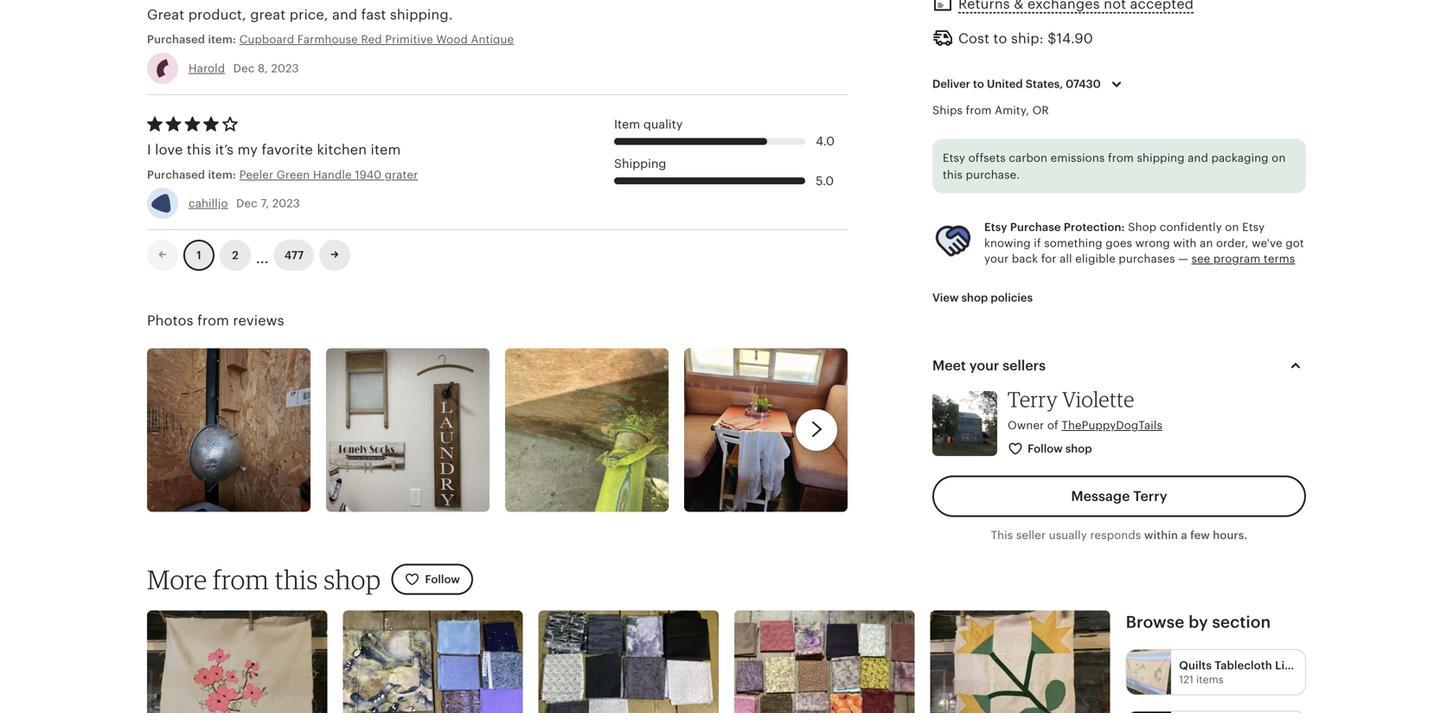 Task type: locate. For each thing, give the bounding box(es) containing it.
0 horizontal spatial follow
[[425, 573, 460, 586]]

2023 right 7,
[[272, 197, 300, 210]]

shop for follow
[[1066, 442, 1093, 455]]

i
[[147, 142, 151, 158]]

i love this it's my favorite kitchen item
[[147, 142, 401, 158]]

1 item: from the top
[[208, 33, 236, 46]]

confidently
[[1160, 221, 1223, 234]]

cahilljo
[[189, 197, 228, 210]]

harold dec 8, 2023
[[189, 62, 299, 75]]

14.90
[[1057, 31, 1094, 46]]

1 fall quilt fabric fat quarters image from the left
[[343, 611, 523, 713]]

follow inside "button"
[[1028, 442, 1063, 455]]

from for reviews
[[197, 313, 229, 328]]

2 purchased from the top
[[147, 168, 205, 181]]

this inside etsy offsets carbon emissions from shipping and packaging on this purchase.
[[943, 168, 963, 181]]

shop confidently on etsy knowing if something goes wrong with an order, we've got your back for all eligible purchases —
[[985, 221, 1305, 265]]

2 vertical spatial this
[[275, 563, 318, 595]]

0 horizontal spatial this
[[187, 142, 211, 158]]

kitchen
[[317, 142, 367, 158]]

your
[[985, 252, 1009, 265], [970, 358, 1000, 373]]

thepuppydogtails link
[[1062, 419, 1163, 432]]

0 vertical spatial to
[[994, 31, 1008, 46]]

1 vertical spatial this
[[943, 168, 963, 181]]

1 horizontal spatial etsy
[[985, 221, 1008, 234]]

more from this shop
[[147, 563, 381, 595]]

8,
[[258, 62, 268, 75]]

0 vertical spatial 2023
[[271, 62, 299, 75]]

message
[[1072, 489, 1131, 504]]

and
[[332, 7, 358, 23], [1188, 151, 1209, 164]]

0 horizontal spatial on
[[1226, 221, 1240, 234]]

view shop policies button
[[920, 282, 1046, 314]]

terry up the within
[[1134, 489, 1168, 504]]

this for it's
[[187, 142, 211, 158]]

1
[[197, 249, 201, 262]]

and right shipping
[[1188, 151, 1209, 164]]

0 vertical spatial this
[[187, 142, 211, 158]]

purchases
[[1119, 252, 1176, 265]]

we've
[[1252, 237, 1283, 250]]

2 horizontal spatial shop
[[1066, 442, 1093, 455]]

shop
[[962, 291, 988, 304], [1066, 442, 1093, 455], [324, 563, 381, 595]]

antique
[[471, 33, 514, 46]]

etsy left offsets
[[943, 151, 966, 164]]

from
[[966, 104, 992, 117], [1108, 151, 1134, 164], [197, 313, 229, 328], [213, 563, 269, 595]]

red
[[361, 33, 382, 46]]

1 vertical spatial purchased
[[147, 168, 205, 181]]

shop inside "button"
[[1066, 442, 1093, 455]]

0 horizontal spatial fall quilt fabric fat quarters image
[[343, 611, 523, 713]]

1 vertical spatial terry
[[1134, 489, 1168, 504]]

primitive
[[385, 33, 433, 46]]

terms
[[1264, 252, 1296, 265]]

section
[[1213, 613, 1272, 631]]

1 horizontal spatial this
[[275, 563, 318, 595]]

dec left the 8,
[[233, 62, 255, 75]]

0 horizontal spatial etsy
[[943, 151, 966, 164]]

1 horizontal spatial fall quilt fabric fat quarters image
[[735, 611, 915, 713]]

this
[[187, 142, 211, 158], [943, 168, 963, 181], [275, 563, 318, 595]]

quilts tablecloth linens 121 items
[[1180, 659, 1312, 685]]

0 horizontal spatial terry
[[1008, 386, 1058, 412]]

2023 for harold dec 8, 2023
[[271, 62, 299, 75]]

purchased down great at top left
[[147, 33, 205, 46]]

from right ships
[[966, 104, 992, 117]]

2023 right the 8,
[[271, 62, 299, 75]]

1 vertical spatial and
[[1188, 151, 1209, 164]]

2023
[[271, 62, 299, 75], [272, 197, 300, 210]]

shipping
[[614, 157, 667, 170]]

to left united
[[974, 78, 985, 91]]

see
[[1192, 252, 1211, 265]]

carbon
[[1009, 151, 1048, 164]]

0 vertical spatial your
[[985, 252, 1009, 265]]

shop inside button
[[962, 291, 988, 304]]

1 vertical spatial item:
[[208, 168, 236, 181]]

etsy for etsy offsets carbon emissions from shipping and packaging on this purchase.
[[943, 151, 966, 164]]

1 horizontal spatial terry
[[1134, 489, 1168, 504]]

peeler
[[239, 168, 274, 181]]

on up order,
[[1226, 221, 1240, 234]]

etsy purchase protection:
[[985, 221, 1125, 234]]

tulip quilt block antique yellow image
[[931, 611, 1111, 713]]

program
[[1214, 252, 1261, 265]]

follow button
[[391, 564, 473, 595]]

item:
[[208, 33, 236, 46], [208, 168, 236, 181]]

or
[[1033, 104, 1050, 117]]

—
[[1179, 252, 1189, 265]]

item quality
[[614, 117, 683, 131]]

etsy up knowing at the right top of page
[[985, 221, 1008, 234]]

0 vertical spatial purchased
[[147, 33, 205, 46]]

477 link
[[274, 240, 314, 271]]

dec left 7,
[[236, 197, 258, 210]]

from left shipping
[[1108, 151, 1134, 164]]

your inside the "shop confidently on etsy knowing if something goes wrong with an order, we've got your back for all eligible purchases —"
[[985, 252, 1009, 265]]

this for shop
[[275, 563, 318, 595]]

1 horizontal spatial shop
[[962, 291, 988, 304]]

1 horizontal spatial follow
[[1028, 442, 1063, 455]]

purchased down love
[[147, 168, 205, 181]]

meet
[[933, 358, 967, 373]]

item: down product,
[[208, 33, 236, 46]]

1 vertical spatial follow
[[425, 573, 460, 586]]

linens
[[1276, 659, 1312, 672]]

0 vertical spatial follow
[[1028, 442, 1063, 455]]

0 vertical spatial item:
[[208, 33, 236, 46]]

0 vertical spatial shop
[[962, 291, 988, 304]]

great
[[250, 7, 286, 23]]

shop right view
[[962, 291, 988, 304]]

follow inside button
[[425, 573, 460, 586]]

2 fall quilt fabric fat quarters image from the left
[[735, 611, 915, 713]]

terry inside terry violette owner of thepuppydogtails
[[1008, 386, 1058, 412]]

1 vertical spatial your
[[970, 358, 1000, 373]]

purchased item: cupboard farmhouse red primitive wood antique
[[147, 33, 514, 46]]

ship:
[[1012, 31, 1044, 46]]

owner
[[1008, 419, 1045, 432]]

your down knowing at the right top of page
[[985, 252, 1009, 265]]

see program terms link
[[1192, 252, 1296, 265]]

1 horizontal spatial to
[[994, 31, 1008, 46]]

…
[[256, 242, 269, 268]]

this seller usually responds within a few hours.
[[991, 529, 1248, 542]]

1 horizontal spatial on
[[1272, 151, 1286, 164]]

etsy up the we've
[[1243, 221, 1265, 234]]

from inside etsy offsets carbon emissions from shipping and packaging on this purchase.
[[1108, 151, 1134, 164]]

by
[[1189, 613, 1209, 631]]

1 horizontal spatial and
[[1188, 151, 1209, 164]]

1 purchased from the top
[[147, 33, 205, 46]]

and up purchased item: cupboard farmhouse red primitive wood antique
[[332, 7, 358, 23]]

0 vertical spatial terry
[[1008, 386, 1058, 412]]

on inside the "shop confidently on etsy knowing if something goes wrong with an order, we've got your back for all eligible purchases —"
[[1226, 221, 1240, 234]]

etsy inside etsy offsets carbon emissions from shipping and packaging on this purchase.
[[943, 151, 966, 164]]

your right meet
[[970, 358, 1000, 373]]

1 vertical spatial on
[[1226, 221, 1240, 234]]

on right the packaging
[[1272, 151, 1286, 164]]

0 vertical spatial on
[[1272, 151, 1286, 164]]

shop left follow button
[[324, 563, 381, 595]]

2 horizontal spatial etsy
[[1243, 221, 1265, 234]]

2023 for cahilljo dec 7, 2023
[[272, 197, 300, 210]]

for
[[1042, 252, 1057, 265]]

purchased for cahilljo
[[147, 168, 205, 181]]

to
[[994, 31, 1008, 46], [974, 78, 985, 91]]

to inside dropdown button
[[974, 78, 985, 91]]

on
[[1272, 151, 1286, 164], [1226, 221, 1240, 234]]

0 horizontal spatial to
[[974, 78, 985, 91]]

fall quilt fabric fat quarters image
[[343, 611, 523, 713], [735, 611, 915, 713]]

purchase
[[1011, 221, 1061, 234]]

from right photos
[[197, 313, 229, 328]]

1 vertical spatial dec
[[236, 197, 258, 210]]

message terry
[[1072, 489, 1168, 504]]

an
[[1200, 237, 1214, 250]]

from right more
[[213, 563, 269, 595]]

sellers
[[1003, 358, 1046, 373]]

0 horizontal spatial and
[[332, 7, 358, 23]]

2 horizontal spatial this
[[943, 168, 963, 181]]

harold
[[189, 62, 225, 75]]

0 vertical spatial dec
[[233, 62, 255, 75]]

0 horizontal spatial shop
[[324, 563, 381, 595]]

cost to ship: $ 14.90
[[959, 31, 1094, 46]]

shop
[[1129, 221, 1157, 234]]

all
[[1060, 252, 1073, 265]]

1 vertical spatial to
[[974, 78, 985, 91]]

1 vertical spatial 2023
[[272, 197, 300, 210]]

follow
[[1028, 442, 1063, 455], [425, 573, 460, 586]]

terry violette owner of thepuppydogtails
[[1008, 386, 1163, 432]]

2 item: from the top
[[208, 168, 236, 181]]

to right cost
[[994, 31, 1008, 46]]

shop down terry violette owner of thepuppydogtails
[[1066, 442, 1093, 455]]

terry violette image
[[933, 391, 998, 456]]

1 vertical spatial shop
[[1066, 442, 1093, 455]]

to for deliver
[[974, 78, 985, 91]]

from for this
[[213, 563, 269, 595]]

0 vertical spatial and
[[332, 7, 358, 23]]

2 vertical spatial shop
[[324, 563, 381, 595]]

item: down it's
[[208, 168, 236, 181]]

follow shop button
[[995, 433, 1107, 465]]

etsy
[[943, 151, 966, 164], [985, 221, 1008, 234], [1243, 221, 1265, 234]]

cahilljo dec 7, 2023
[[189, 197, 300, 210]]

shop for view
[[962, 291, 988, 304]]

terry up owner
[[1008, 386, 1058, 412]]



Task type: vqa. For each thing, say whether or not it's contained in the screenshot.
Etsy, Inc.
no



Task type: describe. For each thing, give the bounding box(es) containing it.
photos
[[147, 313, 194, 328]]

follow shop
[[1028, 442, 1093, 455]]

love
[[155, 142, 183, 158]]

peeler green handle 1940 grater link
[[239, 167, 473, 183]]

your inside dropdown button
[[970, 358, 1000, 373]]

pink hawaiian ginger flower quilt block appliqued image
[[147, 611, 327, 713]]

united
[[987, 78, 1023, 91]]

harold link
[[189, 62, 225, 75]]

emissions
[[1051, 151, 1105, 164]]

cost
[[959, 31, 990, 46]]

2 link
[[220, 240, 251, 271]]

item
[[371, 142, 401, 158]]

terry inside button
[[1134, 489, 1168, 504]]

favorite
[[262, 142, 313, 158]]

responds
[[1091, 529, 1142, 542]]

within
[[1145, 529, 1179, 542]]

farmhouse
[[297, 33, 358, 46]]

quality
[[644, 117, 683, 131]]

121
[[1180, 673, 1194, 685]]

deliver to united states, 07430
[[933, 78, 1101, 91]]

item: for peeler
[[208, 168, 236, 181]]

see more listings in the quilts tablecloth linens section image
[[1127, 650, 1172, 695]]

477
[[284, 249, 304, 262]]

on inside etsy offsets carbon emissions from shipping and packaging on this purchase.
[[1272, 151, 1286, 164]]

$
[[1048, 31, 1057, 46]]

reviews
[[233, 313, 284, 328]]

my
[[238, 142, 258, 158]]

with
[[1174, 237, 1197, 250]]

tablecloth
[[1215, 659, 1273, 672]]

shipping
[[1138, 151, 1185, 164]]

1 link
[[183, 240, 215, 271]]

meet your sellers button
[[917, 345, 1322, 386]]

item: for cupboard
[[208, 33, 236, 46]]

view shop policies
[[933, 291, 1033, 304]]

policies
[[991, 291, 1033, 304]]

2
[[232, 249, 239, 262]]

7,
[[261, 197, 269, 210]]

view
[[933, 291, 959, 304]]

quilts
[[1180, 659, 1212, 672]]

item
[[614, 117, 641, 131]]

etsy offsets carbon emissions from shipping and packaging on this purchase.
[[943, 151, 1286, 181]]

goes
[[1106, 237, 1133, 250]]

photos from reviews
[[147, 313, 284, 328]]

cupboard
[[239, 33, 294, 46]]

deliver
[[933, 78, 971, 91]]

1940
[[355, 168, 382, 181]]

ships from amity, or
[[933, 104, 1050, 117]]

violette
[[1063, 386, 1135, 412]]

follow for follow
[[425, 573, 460, 586]]

07430
[[1066, 78, 1101, 91]]

handle
[[313, 168, 352, 181]]

offsets
[[969, 151, 1006, 164]]

usually
[[1049, 529, 1088, 542]]

great
[[147, 7, 185, 23]]

product,
[[188, 7, 246, 23]]

purchase.
[[966, 168, 1020, 181]]

green
[[277, 168, 310, 181]]

order,
[[1217, 237, 1249, 250]]

dec for 8,
[[233, 62, 255, 75]]

this
[[991, 529, 1014, 542]]

something
[[1045, 237, 1103, 250]]

amity,
[[995, 104, 1030, 117]]

dec for 7,
[[236, 197, 258, 210]]

etsy for etsy purchase protection:
[[985, 221, 1008, 234]]

few
[[1191, 529, 1211, 542]]

follow for follow shop
[[1028, 442, 1063, 455]]

purchased item: peeler green handle 1940 grater
[[147, 168, 418, 181]]

from for amity,
[[966, 104, 992, 117]]

and inside etsy offsets carbon emissions from shipping and packaging on this purchase.
[[1188, 151, 1209, 164]]

purchased for harold
[[147, 33, 205, 46]]

hours.
[[1214, 529, 1248, 542]]

states,
[[1026, 78, 1064, 91]]

wood
[[436, 33, 468, 46]]

5.0
[[816, 174, 834, 188]]

etsy inside the "shop confidently on etsy knowing if something goes wrong with an order, we've got your back for all eligible purchases —"
[[1243, 221, 1265, 234]]

to for cost
[[994, 31, 1008, 46]]

cupboard farmhouse red primitive wood antique link
[[239, 32, 590, 48]]

more
[[147, 563, 207, 595]]

4.0
[[816, 134, 835, 148]]

deliver to united states, 07430 button
[[920, 66, 1140, 102]]

seller
[[1017, 529, 1046, 542]]

grater
[[385, 168, 418, 181]]

if
[[1034, 237, 1042, 250]]

wrong
[[1136, 237, 1171, 250]]

quilt fabric gray black white geometric project image
[[539, 611, 719, 713]]

eligible
[[1076, 252, 1116, 265]]

cahilljo link
[[189, 197, 228, 210]]

browse by section
[[1126, 613, 1272, 631]]

got
[[1286, 237, 1305, 250]]

ships
[[933, 104, 963, 117]]

packaging
[[1212, 151, 1269, 164]]

fast
[[361, 7, 386, 23]]



